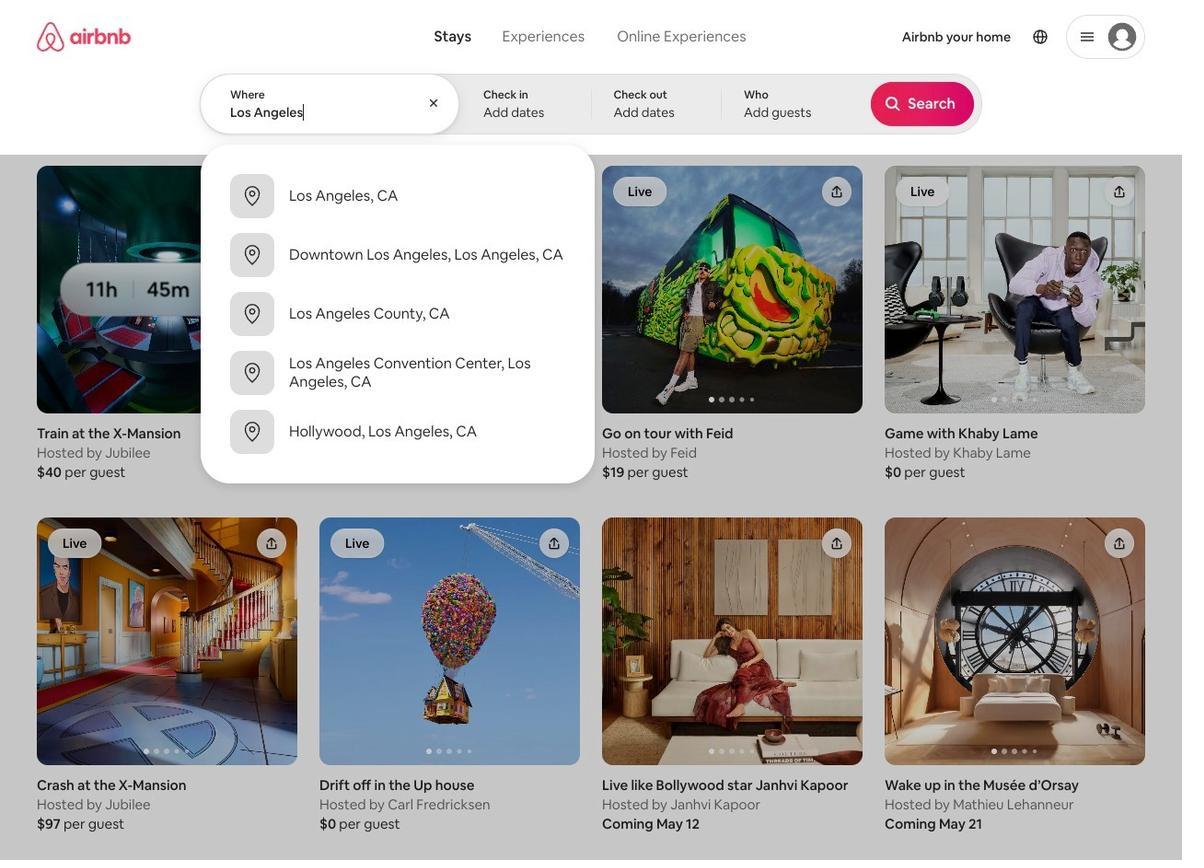 Task type: describe. For each thing, give the bounding box(es) containing it.
profile element
[[775, 0, 1146, 74]]

4 option from the top
[[215, 343, 580, 402]]

Search destinations search field
[[230, 104, 431, 121]]

3 option from the top
[[215, 285, 580, 343]]

search suggestions list box
[[215, 167, 580, 461]]



Task type: locate. For each thing, give the bounding box(es) containing it.
1 option from the top
[[215, 167, 580, 226]]

group
[[37, 79, 1153, 151], [37, 166, 297, 413], [320, 166, 580, 413], [602, 166, 863, 413], [885, 166, 1146, 413], [37, 517, 297, 765], [320, 517, 580, 765], [602, 517, 863, 765], [885, 517, 1146, 765]]

2 option from the top
[[215, 226, 580, 285]]

5 option from the top
[[215, 402, 580, 461]]

what can we help you find? tab list
[[419, 17, 601, 57]]

option
[[215, 167, 580, 226], [215, 226, 580, 285], [215, 285, 580, 343], [215, 343, 580, 402], [215, 402, 580, 461]]

None search field
[[200, 0, 983, 483]]



Task type: vqa. For each thing, say whether or not it's contained in the screenshot.
No
no



